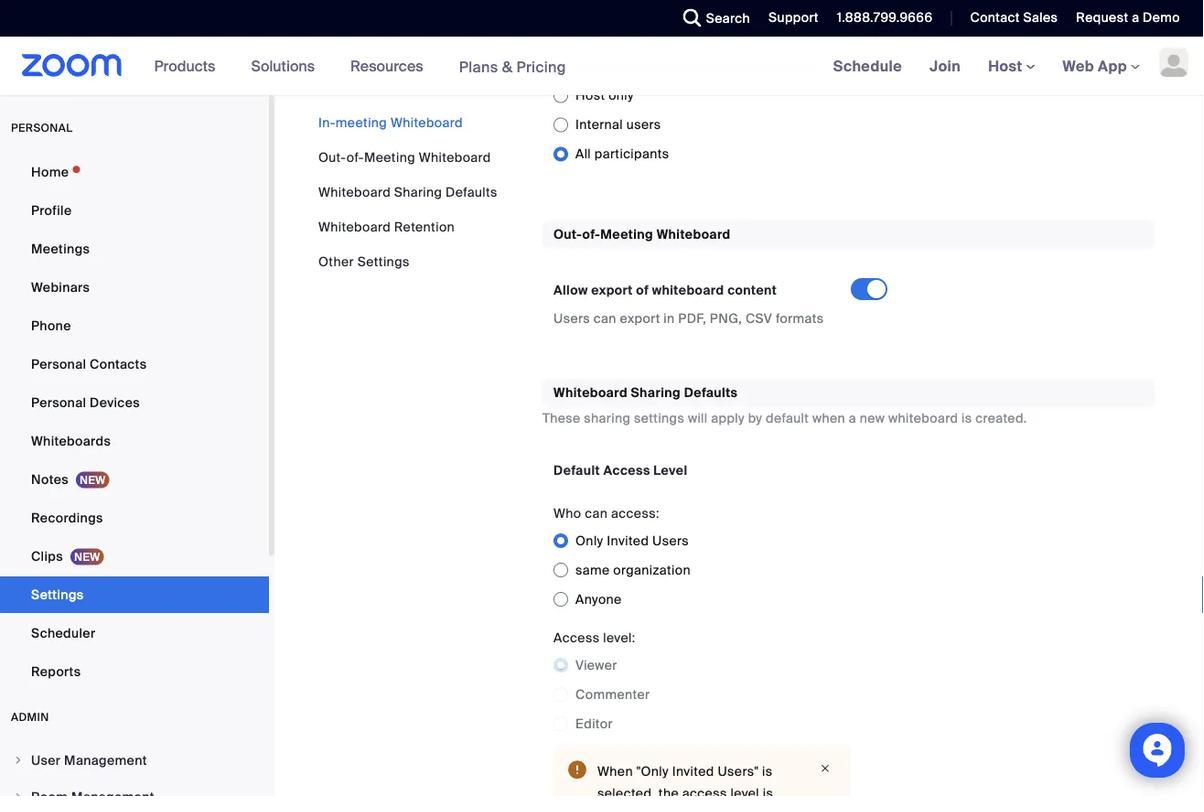 Task type: vqa. For each thing, say whether or not it's contained in the screenshot.
second option group from the bottom
no



Task type: describe. For each thing, give the bounding box(es) containing it.
in-
[[319, 114, 336, 131]]

close image
[[815, 761, 837, 777]]

right image
[[13, 755, 24, 766]]

in for whiteboards
[[684, 57, 694, 71]]

user management menu item
[[0, 743, 269, 778]]

by
[[748, 410, 763, 427]]

1 horizontal spatial settings
[[358, 253, 410, 270]]

of
[[636, 281, 649, 298]]

who can access: option group
[[554, 527, 851, 614]]

in for content
[[664, 310, 675, 327]]

defaults for whiteboard sharing defaults
[[446, 184, 498, 200]]

plans & pricing
[[459, 57, 567, 76]]

contacts
[[90, 356, 147, 373]]

apply
[[711, 410, 745, 427]]

whiteboard retention
[[319, 218, 455, 235]]

default
[[554, 462, 600, 479]]

management
[[64, 752, 147, 769]]

1.888.799.9666
[[837, 9, 933, 26]]

selected,
[[598, 785, 656, 796]]

0 horizontal spatial new
[[657, 30, 683, 47]]

sales
[[1024, 9, 1058, 26]]

0 horizontal spatial out-
[[319, 149, 347, 166]]

admin menu menu
[[0, 743, 269, 796]]

1 vertical spatial out-
[[554, 226, 583, 242]]

other
[[319, 253, 354, 270]]

host for host only
[[576, 87, 605, 104]]

0 horizontal spatial meeting
[[336, 114, 387, 131]]

invited inside when "only invited users" is selected, the access level i
[[672, 763, 715, 780]]

who for who can access:
[[554, 505, 582, 522]]

zoom logo image
[[22, 54, 122, 77]]

formats
[[776, 310, 824, 327]]

recordings link
[[0, 500, 269, 536]]

will for settings
[[688, 410, 708, 427]]

user management
[[31, 752, 147, 769]]

level
[[654, 462, 688, 479]]

warning image
[[568, 761, 587, 779]]

whiteboard sharing defaults these sharing settings will apply by default when a new whiteboard is created.
[[543, 384, 1028, 427]]

allow export of whiteboard content
[[554, 281, 777, 298]]

when
[[598, 763, 633, 780]]

when
[[813, 410, 846, 427]]

demo
[[1143, 9, 1181, 26]]

users
[[627, 116, 661, 133]]

out-of-meeting whiteboard element
[[543, 220, 1155, 349]]

0 vertical spatial a
[[1132, 9, 1140, 26]]

profile picture image
[[1160, 48, 1189, 77]]

the down 'support'
[[781, 30, 801, 47]]

allow
[[554, 281, 588, 298]]

meetings
[[31, 240, 90, 257]]

defaults for whiteboard sharing defaults these sharing settings will apply by default when a new whiteboard is created.
[[684, 384, 738, 401]]

whiteboard sharing defaults
[[319, 184, 498, 200]]

support
[[769, 9, 819, 26]]

only invited users
[[576, 532, 689, 549]]

schedule link
[[820, 37, 916, 95]]

level
[[731, 785, 760, 796]]

all participants
[[576, 145, 670, 162]]

in-meeting whiteboard
[[319, 114, 463, 131]]

whiteboard up whiteboard sharing defaults link
[[419, 149, 491, 166]]

solutions
[[251, 56, 315, 76]]

is inside whiteboard sharing defaults these sharing settings will apply by default when a new whiteboard is created.
[[962, 410, 973, 427]]

belong
[[785, 57, 823, 71]]

home link
[[0, 154, 269, 190]]

only
[[576, 532, 604, 549]]

whiteboard up out-of-meeting whiteboard link in the top of the page
[[391, 114, 463, 131]]

scheduler link
[[0, 615, 269, 652]]

created.
[[976, 410, 1028, 427]]

level:
[[603, 630, 636, 646]]

products
[[154, 56, 215, 76]]

whiteboard sharing defaults link
[[319, 184, 498, 200]]

"only
[[637, 763, 669, 780]]

profile link
[[0, 192, 269, 229]]

personal contacts link
[[0, 346, 269, 383]]

content
[[728, 281, 777, 298]]

same organization
[[576, 562, 691, 579]]

admin
[[11, 710, 49, 725]]

whiteboards link
[[0, 423, 269, 460]]

host button
[[989, 56, 1036, 76]]

sharing for whiteboard sharing defaults these sharing settings will apply by default when a new whiteboard is created.
[[631, 384, 681, 401]]

resources button
[[351, 37, 432, 95]]

settings
[[634, 410, 685, 427]]

settings inside settings link
[[31, 586, 84, 603]]

the inside when "only invited users" is selected, the access level i
[[659, 785, 679, 796]]

personal devices link
[[0, 384, 269, 421]]

menu bar containing in-meeting whiteboard
[[319, 114, 498, 271]]

whiteboards
[[31, 433, 111, 449]]

1 vertical spatial out-of-meeting whiteboard
[[554, 226, 731, 242]]

png,
[[710, 310, 743, 327]]

whiteboard inside out-of-meeting whiteboard element
[[652, 281, 725, 298]]

these
[[543, 410, 581, 427]]

is inside when "only invited users" is selected, the access level i
[[762, 763, 773, 780]]

all whiteboards created in the meeting will belong to the host
[[554, 57, 884, 71]]

can for access:
[[585, 505, 608, 522]]

1 vertical spatial export
[[620, 310, 661, 327]]

support link up "meeting?"
[[769, 9, 819, 26]]

1 horizontal spatial access
[[604, 462, 651, 479]]

of- inside out-of-meeting whiteboard element
[[583, 226, 601, 242]]

banner containing products
[[0, 37, 1204, 97]]

support link up belong
[[755, 0, 824, 37]]

internal
[[576, 116, 623, 133]]

clips
[[31, 548, 63, 565]]

search button
[[670, 0, 755, 37]]

access:
[[611, 505, 660, 522]]

product information navigation
[[141, 37, 580, 97]]

same
[[576, 562, 610, 579]]

when "only invited users" is selected, the access level i alert
[[554, 746, 851, 796]]

products button
[[154, 37, 224, 95]]

whiteboard inside whiteboard sharing defaults these sharing settings will apply by default when a new whiteboard is created.
[[554, 384, 628, 401]]

notes
[[31, 471, 69, 488]]

1 horizontal spatial whiteboards
[[686, 30, 763, 47]]

host only
[[576, 87, 634, 104]]

organization
[[614, 562, 691, 579]]

whiteboard retention link
[[319, 218, 455, 235]]

1 horizontal spatial meeting
[[718, 57, 762, 71]]

a inside whiteboard sharing defaults these sharing settings will apply by default when a new whiteboard is created.
[[849, 410, 857, 427]]

whiteboard sharing defaults element
[[543, 379, 1155, 796]]

plans
[[459, 57, 498, 76]]

personal
[[11, 121, 73, 135]]

0 horizontal spatial of-
[[347, 149, 364, 166]]

devices
[[90, 394, 140, 411]]

out-of-meeting whiteboard inside menu bar
[[319, 149, 491, 166]]

app
[[1098, 56, 1128, 76]]

clips link
[[0, 538, 269, 575]]



Task type: locate. For each thing, give the bounding box(es) containing it.
can left initiate at top
[[585, 30, 608, 47]]

settings down whiteboard retention
[[358, 253, 410, 270]]

2 vertical spatial can
[[585, 505, 608, 522]]

1 horizontal spatial users
[[653, 532, 689, 549]]

viewer
[[576, 657, 618, 674]]

editor
[[576, 716, 613, 732]]

2 personal from the top
[[31, 394, 86, 411]]

csv
[[746, 310, 773, 327]]

0 vertical spatial in
[[766, 30, 777, 47]]

participants
[[595, 145, 670, 162]]

of-
[[347, 149, 364, 166], [583, 226, 601, 242]]

settings up the scheduler
[[31, 586, 84, 603]]

0 horizontal spatial whiteboard
[[652, 281, 725, 298]]

the
[[781, 30, 801, 47], [697, 57, 715, 71], [839, 57, 857, 71], [659, 785, 679, 796]]

whiteboards up the host only
[[570, 57, 637, 71]]

1 vertical spatial sharing
[[631, 384, 681, 401]]

contact sales
[[971, 9, 1058, 26]]

0 horizontal spatial users
[[554, 310, 590, 327]]

who can initiate new whiteboards in the meeting?
[[554, 30, 863, 47]]

host up internal
[[576, 87, 605, 104]]

defaults inside whiteboard sharing defaults these sharing settings will apply by default when a new whiteboard is created.
[[684, 384, 738, 401]]

pricing
[[517, 57, 567, 76]]

contact
[[971, 9, 1020, 26]]

other settings
[[319, 253, 410, 270]]

0 horizontal spatial host
[[576, 87, 605, 104]]

1 vertical spatial defaults
[[684, 384, 738, 401]]

can for export
[[594, 310, 617, 327]]

0 vertical spatial whiteboards
[[686, 30, 763, 47]]

all right &
[[554, 57, 567, 71]]

who can access:
[[554, 505, 660, 522]]

0 horizontal spatial will
[[688, 410, 708, 427]]

0 vertical spatial meeting
[[364, 149, 416, 166]]

personal devices
[[31, 394, 140, 411]]

export down of
[[620, 310, 661, 327]]

who
[[554, 30, 582, 47], [554, 505, 582, 522]]

0 vertical spatial new
[[657, 30, 683, 47]]

1 vertical spatial access
[[554, 630, 600, 646]]

meeting inside out-of-meeting whiteboard element
[[601, 226, 654, 242]]

1 vertical spatial invited
[[672, 763, 715, 780]]

0 vertical spatial whiteboard
[[652, 281, 725, 298]]

access level: option group
[[554, 651, 851, 739]]

right image
[[13, 792, 24, 796]]

host down the contact sales
[[989, 56, 1027, 76]]

in left pdf,
[[664, 310, 675, 327]]

0 horizontal spatial invited
[[607, 532, 649, 549]]

invited
[[607, 532, 649, 549], [672, 763, 715, 780]]

1 vertical spatial is
[[762, 763, 773, 780]]

host inside 'who can initiate new whiteboards in the meeting?' option group
[[576, 87, 605, 104]]

0 horizontal spatial whiteboards
[[570, 57, 637, 71]]

will
[[765, 57, 782, 71], [688, 410, 708, 427]]

solutions button
[[251, 37, 323, 95]]

0 vertical spatial can
[[585, 30, 608, 47]]

reports link
[[0, 654, 269, 690]]

&
[[502, 57, 513, 76]]

1 horizontal spatial invited
[[672, 763, 715, 780]]

0 vertical spatial export
[[592, 281, 633, 298]]

1 horizontal spatial of-
[[583, 226, 601, 242]]

whiteboard inside whiteboard sharing defaults these sharing settings will apply by default when a new whiteboard is created.
[[889, 410, 959, 427]]

the down the who can initiate new whiteboards in the meeting?
[[697, 57, 715, 71]]

whiteboard
[[652, 281, 725, 298], [889, 410, 959, 427]]

0 vertical spatial all
[[554, 57, 567, 71]]

personal for personal contacts
[[31, 356, 86, 373]]

sharing
[[584, 410, 631, 427]]

phone
[[31, 317, 71, 334]]

to
[[826, 57, 837, 71]]

notes link
[[0, 461, 269, 498]]

will for meeting
[[765, 57, 782, 71]]

1 horizontal spatial sharing
[[631, 384, 681, 401]]

whiteboard up 'allow export of whiteboard content'
[[657, 226, 731, 242]]

meeting down the who can initiate new whiteboards in the meeting?
[[718, 57, 762, 71]]

defaults
[[446, 184, 498, 200], [684, 384, 738, 401]]

host
[[860, 57, 884, 71]]

users down allow
[[554, 310, 590, 327]]

out- up allow
[[554, 226, 583, 242]]

search
[[706, 10, 751, 27]]

1 vertical spatial can
[[594, 310, 617, 327]]

1 vertical spatial of-
[[583, 226, 601, 242]]

commenter
[[576, 686, 650, 703]]

meeting up out-of-meeting whiteboard link in the top of the page
[[336, 114, 387, 131]]

settings
[[358, 253, 410, 270], [31, 586, 84, 603]]

1 vertical spatial users
[[653, 532, 689, 549]]

host
[[989, 56, 1027, 76], [576, 87, 605, 104]]

out-of-meeting whiteboard up whiteboard sharing defaults link
[[319, 149, 491, 166]]

of- up allow
[[583, 226, 601, 242]]

pdf,
[[679, 310, 707, 327]]

0 horizontal spatial in
[[664, 310, 675, 327]]

sharing for whiteboard sharing defaults
[[394, 184, 442, 200]]

the right to
[[839, 57, 857, 71]]

who for who can initiate new whiteboards in the meeting?
[[554, 30, 582, 47]]

0 horizontal spatial meeting
[[364, 149, 416, 166]]

out-of-meeting whiteboard
[[319, 149, 491, 166], [554, 226, 731, 242]]

1 horizontal spatial will
[[765, 57, 782, 71]]

0 vertical spatial meeting
[[718, 57, 762, 71]]

0 vertical spatial sharing
[[394, 184, 442, 200]]

1 horizontal spatial out-of-meeting whiteboard
[[554, 226, 731, 242]]

personal up whiteboards
[[31, 394, 86, 411]]

is
[[962, 410, 973, 427], [762, 763, 773, 780]]

0 vertical spatial of-
[[347, 149, 364, 166]]

access up viewer
[[554, 630, 600, 646]]

schedule
[[834, 56, 903, 76]]

1 personal from the top
[[31, 356, 86, 373]]

users up organization
[[653, 532, 689, 549]]

invited up access
[[672, 763, 715, 780]]

personal for personal devices
[[31, 394, 86, 411]]

personal menu menu
[[0, 154, 269, 692]]

0 vertical spatial out-
[[319, 149, 347, 166]]

1 horizontal spatial meeting
[[601, 226, 654, 242]]

personal down phone
[[31, 356, 86, 373]]

1 vertical spatial host
[[576, 87, 605, 104]]

0 horizontal spatial out-of-meeting whiteboard
[[319, 149, 491, 166]]

whiteboard left created.
[[889, 410, 959, 427]]

reports
[[31, 663, 81, 680]]

users can export in pdf, png, csv formats
[[554, 310, 824, 327]]

settings link
[[0, 577, 269, 613]]

internal users
[[576, 116, 661, 133]]

webinars link
[[0, 269, 269, 306]]

1 vertical spatial new
[[860, 410, 885, 427]]

2 horizontal spatial in
[[766, 30, 777, 47]]

0 horizontal spatial all
[[554, 57, 567, 71]]

will inside whiteboard sharing defaults these sharing settings will apply by default when a new whiteboard is created.
[[688, 410, 708, 427]]

all down internal
[[576, 145, 591, 162]]

1 vertical spatial whiteboards
[[570, 57, 637, 71]]

defaults up 'retention'
[[446, 184, 498, 200]]

join
[[930, 56, 961, 76]]

1 horizontal spatial in
[[684, 57, 694, 71]]

0 horizontal spatial a
[[849, 410, 857, 427]]

menu item
[[0, 780, 269, 796]]

0 horizontal spatial settings
[[31, 586, 84, 603]]

a left demo
[[1132, 9, 1140, 26]]

meetings link
[[0, 231, 269, 267]]

new right when
[[860, 410, 885, 427]]

access left the level
[[604, 462, 651, 479]]

1 vertical spatial will
[[688, 410, 708, 427]]

meeting up of
[[601, 226, 654, 242]]

0 vertical spatial will
[[765, 57, 782, 71]]

default
[[766, 410, 809, 427]]

can for initiate
[[585, 30, 608, 47]]

1 who from the top
[[554, 30, 582, 47]]

1 vertical spatial settings
[[31, 586, 84, 603]]

menu bar
[[319, 114, 498, 271]]

can down 'allow export of whiteboard content'
[[594, 310, 617, 327]]

access level:
[[554, 630, 636, 646]]

a
[[1132, 9, 1140, 26], [849, 410, 857, 427]]

1 vertical spatial meeting
[[601, 226, 654, 242]]

0 horizontal spatial access
[[554, 630, 600, 646]]

other settings link
[[319, 253, 410, 270]]

whiteboard
[[391, 114, 463, 131], [419, 149, 491, 166], [319, 184, 391, 200], [319, 218, 391, 235], [657, 226, 731, 242], [554, 384, 628, 401]]

0 vertical spatial out-of-meeting whiteboard
[[319, 149, 491, 166]]

2 who from the top
[[554, 505, 582, 522]]

a right when
[[849, 410, 857, 427]]

defaults up apply
[[684, 384, 738, 401]]

1 horizontal spatial defaults
[[684, 384, 738, 401]]

web
[[1063, 56, 1095, 76]]

in
[[766, 30, 777, 47], [684, 57, 694, 71], [664, 310, 675, 327]]

in down 'support'
[[766, 30, 777, 47]]

users inside out-of-meeting whiteboard element
[[554, 310, 590, 327]]

is right users"
[[762, 763, 773, 780]]

user
[[31, 752, 61, 769]]

whiteboard up users can export in pdf, png, csv formats
[[652, 281, 725, 298]]

sharing inside whiteboard sharing defaults these sharing settings will apply by default when a new whiteboard is created.
[[631, 384, 681, 401]]

sharing up 'retention'
[[394, 184, 442, 200]]

whiteboard up other settings link
[[319, 218, 391, 235]]

export left of
[[592, 281, 633, 298]]

out- down "in-" at the left top
[[319, 149, 347, 166]]

can inside whiteboard sharing defaults element
[[585, 505, 608, 522]]

resources
[[351, 56, 423, 76]]

0 vertical spatial invited
[[607, 532, 649, 549]]

out-of-meeting whiteboard up of
[[554, 226, 731, 242]]

export
[[592, 281, 633, 298], [620, 310, 661, 327]]

new up created
[[657, 30, 683, 47]]

home
[[31, 163, 69, 180]]

1 horizontal spatial host
[[989, 56, 1027, 76]]

when "only invited users" is selected, the access level i
[[598, 763, 774, 796]]

1 vertical spatial all
[[576, 145, 591, 162]]

whiteboard up whiteboard retention link
[[319, 184, 391, 200]]

1 vertical spatial personal
[[31, 394, 86, 411]]

0 horizontal spatial is
[[762, 763, 773, 780]]

users inside who can access: option group
[[653, 532, 689, 549]]

1 horizontal spatial a
[[1132, 9, 1140, 26]]

1 vertical spatial whiteboard
[[889, 410, 959, 427]]

users"
[[718, 763, 759, 780]]

0 vertical spatial personal
[[31, 356, 86, 373]]

can inside out-of-meeting whiteboard element
[[594, 310, 617, 327]]

scheduler
[[31, 625, 96, 642]]

host inside meetings navigation
[[989, 56, 1027, 76]]

0 vertical spatial is
[[962, 410, 973, 427]]

recordings
[[31, 509, 103, 526]]

who can initiate new whiteboards in the meeting? option group
[[554, 81, 903, 169]]

the down "only
[[659, 785, 679, 796]]

all
[[554, 57, 567, 71], [576, 145, 591, 162]]

who up "only"
[[554, 505, 582, 522]]

1 horizontal spatial new
[[860, 410, 885, 427]]

is left created.
[[962, 410, 973, 427]]

all for all whiteboards created in the meeting will belong to the host
[[554, 57, 567, 71]]

1 vertical spatial who
[[554, 505, 582, 522]]

banner
[[0, 37, 1204, 97]]

sharing
[[394, 184, 442, 200], [631, 384, 681, 401]]

request
[[1077, 9, 1129, 26]]

1 horizontal spatial whiteboard
[[889, 410, 959, 427]]

who up pricing
[[554, 30, 582, 47]]

0 vertical spatial access
[[604, 462, 651, 479]]

of- down in-meeting whiteboard link
[[347, 149, 364, 166]]

0 horizontal spatial defaults
[[446, 184, 498, 200]]

1 horizontal spatial out-
[[554, 226, 583, 242]]

host for host
[[989, 56, 1027, 76]]

will left apply
[[688, 410, 708, 427]]

1 horizontal spatial all
[[576, 145, 591, 162]]

new inside whiteboard sharing defaults these sharing settings will apply by default when a new whiteboard is created.
[[860, 410, 885, 427]]

in inside out-of-meeting whiteboard element
[[664, 310, 675, 327]]

contact sales link
[[957, 0, 1063, 37], [971, 9, 1058, 26]]

1 vertical spatial meeting
[[336, 114, 387, 131]]

0 vertical spatial host
[[989, 56, 1027, 76]]

profile
[[31, 202, 72, 219]]

all for all participants
[[576, 145, 591, 162]]

1 horizontal spatial is
[[962, 410, 973, 427]]

out-of-meeting whiteboard link
[[319, 149, 491, 166]]

all inside 'who can initiate new whiteboards in the meeting?' option group
[[576, 145, 591, 162]]

0 vertical spatial defaults
[[446, 184, 498, 200]]

1 vertical spatial a
[[849, 410, 857, 427]]

phone link
[[0, 308, 269, 344]]

plans & pricing link
[[459, 57, 567, 76], [459, 57, 567, 76]]

default access level
[[554, 462, 688, 479]]

support link
[[755, 0, 824, 37], [769, 9, 819, 26]]

2 vertical spatial in
[[664, 310, 675, 327]]

access
[[683, 785, 727, 796]]

invited down access:
[[607, 532, 649, 549]]

sharing up settings
[[631, 384, 681, 401]]

whiteboard up sharing
[[554, 384, 628, 401]]

whiteboards down the search
[[686, 30, 763, 47]]

0 vertical spatial settings
[[358, 253, 410, 270]]

0 horizontal spatial sharing
[[394, 184, 442, 200]]

in right created
[[684, 57, 694, 71]]

will left belong
[[765, 57, 782, 71]]

who inside whiteboard sharing defaults element
[[554, 505, 582, 522]]

meeting down in-meeting whiteboard
[[364, 149, 416, 166]]

request a demo
[[1077, 9, 1181, 26]]

0 vertical spatial users
[[554, 310, 590, 327]]

0 vertical spatial who
[[554, 30, 582, 47]]

meetings navigation
[[820, 37, 1204, 97]]

1 vertical spatial in
[[684, 57, 694, 71]]

can up "only"
[[585, 505, 608, 522]]

in-meeting whiteboard link
[[319, 114, 463, 131]]

invited inside who can access: option group
[[607, 532, 649, 549]]



